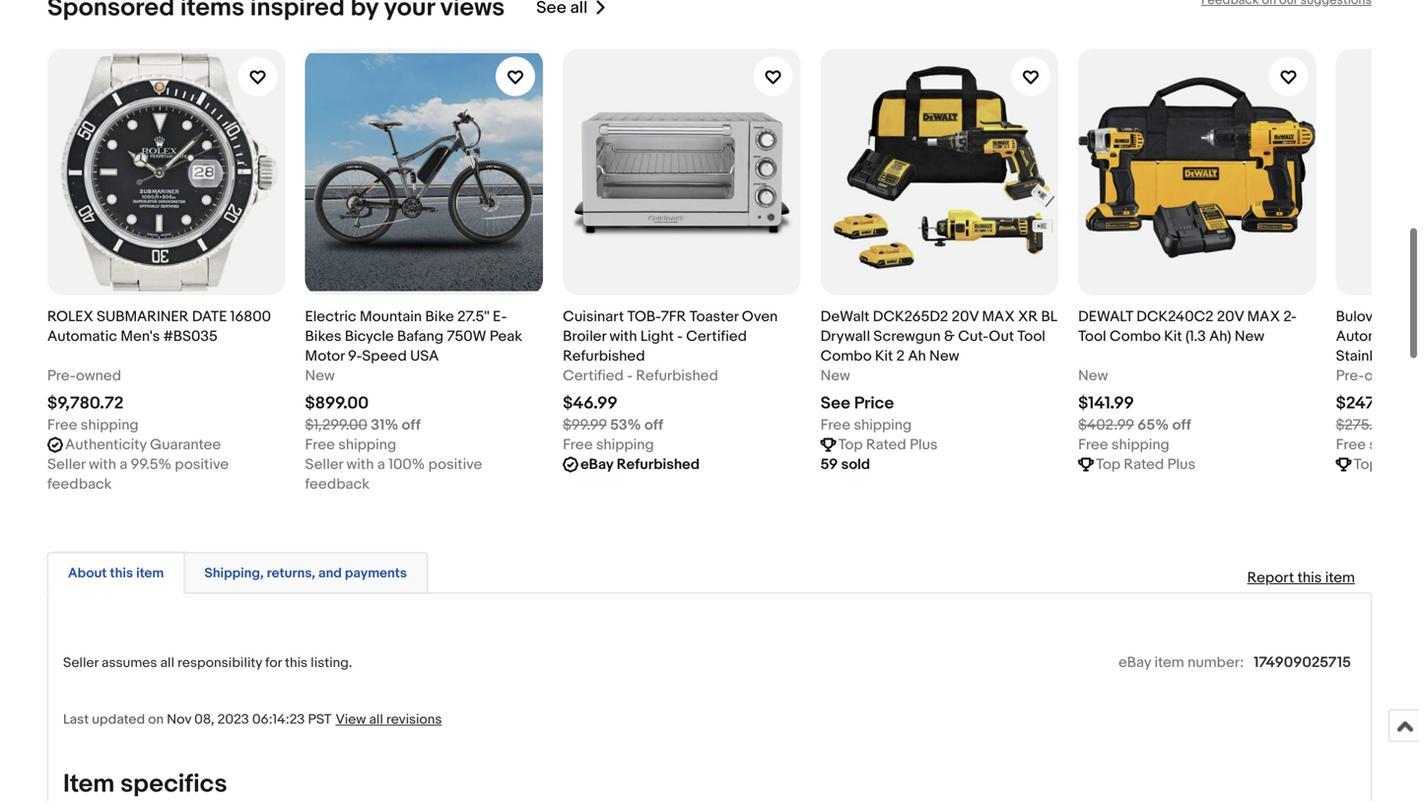 Task type: describe. For each thing, give the bounding box(es) containing it.
feedback inside seller with a 99.5% positive feedback
[[47, 476, 112, 494]]

this for about
[[110, 566, 133, 582]]

electric mountain bike 27.5'' e- bikes bicycle bafang 750w peak motor 9-speed usa new $899.00 $1,299.00 31% off free shipping seller with a 100% positive feedback
[[305, 308, 523, 494]]

See Price text field
[[821, 394, 895, 414]]

06:14:23
[[252, 712, 305, 728]]

1 horizontal spatial this
[[285, 655, 308, 672]]

free shipping text field for $46.99
[[563, 435, 654, 455]]

1 vertical spatial refurbished
[[636, 367, 719, 385]]

bulova
[[1337, 308, 1381, 326]]

pre- inside the bulova men's pre-owned $247.50 $275.00 free shipping
[[1337, 367, 1365, 385]]

dewalt dck265d2 20v max xr bl drywall screwgun & cut-out tool combo kit 2 ah new new see price free shipping
[[821, 308, 1058, 434]]

owned inside the bulova men's pre-owned $247.50 $275.00 free shipping
[[1365, 367, 1411, 385]]

ebay refurbished
[[581, 456, 700, 474]]

$899.00
[[305, 394, 369, 414]]

free shipping text field for see price
[[821, 416, 912, 435]]

1 horizontal spatial all
[[369, 712, 383, 728]]

1 horizontal spatial item
[[1155, 654, 1185, 672]]

xr
[[1019, 308, 1038, 326]]

$275.00
[[1337, 417, 1392, 434]]

0 horizontal spatial top
[[839, 436, 863, 454]]

$247.50
[[1337, 394, 1398, 414]]

shipping inside the bulova men's pre-owned $247.50 $275.00 free shipping
[[1370, 436, 1420, 454]]

top for $247.50
[[1354, 456, 1379, 474]]

free inside cuisinart tob-7fr toaster oven broiler with light - certified refurbished certified - refurbished $46.99 $99.99 53% off free shipping
[[563, 436, 593, 454]]

dck240c2
[[1137, 308, 1214, 326]]

off inside electric mountain bike 27.5'' e- bikes bicycle bafang 750w peak motor 9-speed usa new $899.00 $1,299.00 31% off free shipping seller with a 100% positive feedback
[[402, 417, 421, 434]]

off inside new $141.99 $402.99 65% off free shipping
[[1173, 417, 1192, 434]]

1 vertical spatial certified
[[563, 367, 624, 385]]

toaster
[[690, 308, 739, 326]]

free inside the bulova men's pre-owned $247.50 $275.00 free shipping
[[1337, 436, 1367, 454]]

shipping inside "dewalt dck265d2 20v max xr bl drywall screwgun & cut-out tool combo kit 2 ah new new see price free shipping"
[[854, 417, 912, 434]]

new text field for $899.00
[[305, 366, 335, 386]]

report
[[1248, 570, 1295, 587]]

dewalt
[[1079, 308, 1134, 326]]

item specifics
[[63, 769, 227, 800]]

dck265d2
[[873, 308, 949, 326]]

new up see
[[821, 367, 851, 385]]

dewalt dck240c2 20v max 2- tool combo kit (1.3 ah) new
[[1079, 308, 1297, 346]]

item for about this item
[[136, 566, 164, 582]]

bicycle
[[345, 328, 394, 346]]

see
[[821, 394, 851, 414]]

$46.99
[[563, 394, 618, 414]]

2-
[[1284, 308, 1297, 326]]

view
[[336, 712, 366, 728]]

New text field
[[821, 366, 851, 386]]

53%
[[610, 417, 641, 434]]

light
[[641, 328, 674, 346]]

free shipping text field for $9,780.72
[[47, 416, 139, 435]]

Seller with a 100% positive feedback text field
[[305, 455, 543, 495]]

ah
[[908, 348, 927, 365]]

750w
[[447, 328, 487, 346]]

off inside cuisinart tob-7fr toaster oven broiler with light - certified refurbished certified - refurbished $46.99 $99.99 53% off free shipping
[[645, 417, 664, 434]]

top for $141.99
[[1097, 456, 1121, 474]]

59
[[821, 456, 838, 474]]

feedback inside electric mountain bike 27.5'' e- bikes bicycle bafang 750w peak motor 9-speed usa new $899.00 $1,299.00 31% off free shipping seller with a 100% positive feedback
[[305, 476, 370, 494]]

refurbished inside text field
[[617, 456, 700, 474]]

2023
[[217, 712, 249, 728]]

65%
[[1138, 417, 1170, 434]]

top rated plus for rightmost top rated plus text field
[[1097, 456, 1196, 474]]

rolex submariner date 16800 automatic men's #bs035
[[47, 308, 271, 346]]

updated
[[92, 712, 145, 728]]

plus for left top rated plus text field
[[910, 436, 938, 454]]

screwgun
[[874, 328, 941, 346]]

date
[[192, 308, 227, 326]]

free inside electric mountain bike 27.5'' e- bikes bicycle bafang 750w peak motor 9-speed usa new $899.00 $1,299.00 31% off free shipping seller with a 100% positive feedback
[[305, 436, 335, 454]]

a inside seller with a 99.5% positive feedback
[[120, 456, 127, 474]]

combo inside "dewalt dck265d2 20v max xr bl drywall screwgun & cut-out tool combo kit 2 ah new new see price free shipping"
[[821, 348, 872, 365]]

$402.99
[[1079, 417, 1135, 434]]

$99.99
[[563, 417, 607, 434]]

authenticity
[[65, 436, 147, 454]]

shipping, returns, and payments
[[204, 566, 407, 582]]

guarantee
[[150, 436, 221, 454]]

$1,299.00
[[305, 417, 368, 434]]

max for dewalt dck265d2 20v max xr bl drywall screwgun & cut-out tool combo kit 2 ah new new see price free shipping
[[982, 308, 1015, 326]]

0 horizontal spatial rated
[[867, 436, 907, 454]]

cut-
[[959, 328, 989, 346]]

seller for feedback
[[47, 456, 85, 474]]

item
[[63, 769, 115, 800]]

(1.3
[[1186, 328, 1207, 346]]

59 sold text field
[[821, 455, 871, 475]]

report this item
[[1248, 570, 1356, 587]]

seller inside electric mountain bike 27.5'' e- bikes bicycle bafang 750w peak motor 9-speed usa new $899.00 $1,299.00 31% off free shipping seller with a 100% positive feedback
[[305, 456, 343, 474]]

16800
[[230, 308, 271, 326]]

seller with a 99.5% positive feedback
[[47, 456, 232, 494]]

0 vertical spatial certified
[[686, 328, 747, 346]]

report this item link
[[1238, 560, 1366, 597]]

automatic
[[47, 328, 117, 346]]

tab list containing about this item
[[47, 549, 1372, 594]]

Certified - Refurbished text field
[[563, 366, 719, 386]]

on
[[148, 712, 164, 728]]

new inside "dewalt dck240c2 20v max 2- tool combo kit (1.3 ah) new"
[[1235, 328, 1265, 346]]

and
[[318, 566, 342, 582]]

this for report
[[1298, 570, 1323, 587]]

pst
[[308, 712, 332, 728]]

new text field for $141.99
[[1079, 366, 1109, 386]]

dewalt
[[821, 308, 870, 326]]

previous price $99.99 53% off text field
[[563, 416, 664, 435]]

specifics
[[120, 769, 227, 800]]

Seller with a 99.5% positive feedback text field
[[47, 455, 285, 495]]

with inside electric mountain bike 27.5'' e- bikes bicycle bafang 750w peak motor 9-speed usa new $899.00 $1,299.00 31% off free shipping seller with a 100% positive feedback
[[347, 456, 374, 474]]

listing.
[[311, 655, 352, 672]]

Authenticity Guarantee text field
[[65, 435, 221, 455]]

0 horizontal spatial top rated plus text field
[[839, 435, 938, 455]]

motor
[[305, 348, 345, 365]]

shipping inside new $141.99 $402.99 65% off free shipping
[[1112, 436, 1170, 454]]

oven
[[742, 308, 778, 326]]

Top Rated text field
[[1354, 455, 1420, 475]]

7fr
[[661, 308, 687, 326]]

kit inside "dewalt dck265d2 20v max xr bl drywall screwgun & cut-out tool combo kit 2 ah new new see price free shipping"
[[875, 348, 894, 365]]

cuisinart tob-7fr toaster oven broiler with light - certified refurbished certified - refurbished $46.99 $99.99 53% off free shipping
[[563, 308, 778, 454]]

view all revisions link
[[332, 711, 442, 728]]

#bs035
[[163, 328, 218, 346]]

ebay item number: 174909025715
[[1119, 654, 1352, 672]]

e-
[[493, 308, 507, 326]]

shipping, returns, and payments button
[[204, 565, 407, 583]]

top rated
[[1354, 456, 1420, 474]]

a inside electric mountain bike 27.5'' e- bikes bicycle bafang 750w peak motor 9-speed usa new $899.00 $1,299.00 31% off free shipping seller with a 100% positive feedback
[[377, 456, 385, 474]]

pre-owned $9,780.72 free shipping
[[47, 367, 139, 434]]

men's inside the bulova men's pre-owned $247.50 $275.00 free shipping
[[1385, 308, 1420, 326]]

drywall
[[821, 328, 871, 346]]

08,
[[194, 712, 214, 728]]

pre-owned text field for $9,780.72
[[47, 366, 121, 386]]

tob-
[[628, 308, 661, 326]]

shipping,
[[204, 566, 264, 582]]



Task type: locate. For each thing, give the bounding box(es) containing it.
$141.99
[[1079, 394, 1135, 414]]

new right 'ah)'
[[1235, 328, 1265, 346]]

1 horizontal spatial -
[[677, 328, 683, 346]]

electric
[[305, 308, 357, 326]]

previous price $402.99 65% off text field
[[1079, 416, 1192, 435]]

2 off from the left
[[645, 417, 664, 434]]

new text field down the motor
[[305, 366, 335, 386]]

31%
[[371, 417, 399, 434]]

4 free shipping text field from the left
[[1337, 435, 1420, 455]]

2 owned from the left
[[1365, 367, 1411, 385]]

revisions
[[386, 712, 442, 728]]

1 vertical spatial combo
[[821, 348, 872, 365]]

seller for this
[[63, 655, 98, 672]]

0 horizontal spatial pre-
[[47, 367, 76, 385]]

plus for rightmost top rated plus text field
[[1168, 456, 1196, 474]]

Pre-owned text field
[[47, 366, 121, 386], [1337, 366, 1411, 386]]

1 horizontal spatial plus
[[1168, 456, 1196, 474]]

2 free shipping text field from the left
[[821, 416, 912, 435]]

item inside button
[[136, 566, 164, 582]]

99.5%
[[131, 456, 172, 474]]

0 vertical spatial -
[[677, 328, 683, 346]]

20v up 'ah)'
[[1218, 308, 1245, 326]]

rated up sold
[[867, 436, 907, 454]]

2 20v from the left
[[1218, 308, 1245, 326]]

1 vertical spatial top rated plus
[[1097, 456, 1196, 474]]

free
[[47, 417, 77, 434], [821, 417, 851, 434], [305, 436, 335, 454], [563, 436, 593, 454], [1079, 436, 1109, 454], [1337, 436, 1367, 454]]

tool down dewalt on the right top of the page
[[1079, 328, 1107, 346]]

max left 2-
[[1248, 308, 1281, 326]]

ebay for ebay refurbished
[[581, 456, 614, 474]]

0 horizontal spatial max
[[982, 308, 1015, 326]]

20v inside "dewalt dck240c2 20v max 2- tool combo kit (1.3 ah) new"
[[1218, 308, 1245, 326]]

previous price $1,299.00 31% off text field
[[305, 416, 421, 435]]

1 vertical spatial all
[[369, 712, 383, 728]]

0 horizontal spatial pre-owned text field
[[47, 366, 121, 386]]

new inside electric mountain bike 27.5'' e- bikes bicycle bafang 750w peak motor 9-speed usa new $899.00 $1,299.00 31% off free shipping seller with a 100% positive feedback
[[305, 367, 335, 385]]

rated inside text field
[[1382, 456, 1420, 474]]

all right assumes
[[160, 655, 174, 672]]

174909025715
[[1254, 654, 1352, 672]]

2 new text field from the left
[[1079, 366, 1109, 386]]

1 horizontal spatial top rated plus
[[1097, 456, 1196, 474]]

all right view
[[369, 712, 383, 728]]

off right 31%
[[402, 417, 421, 434]]

0 horizontal spatial kit
[[875, 348, 894, 365]]

cuisinart
[[563, 308, 624, 326]]

0 vertical spatial men's
[[1385, 308, 1420, 326]]

max up out in the right of the page
[[982, 308, 1015, 326]]

seller assumes all responsibility for this listing.
[[63, 655, 352, 672]]

2 vertical spatial refurbished
[[617, 456, 700, 474]]

men's down submariner
[[121, 328, 160, 346]]

shipping
[[81, 417, 139, 434], [854, 417, 912, 434], [338, 436, 397, 454], [596, 436, 654, 454], [1112, 436, 1170, 454], [1370, 436, 1420, 454]]

tool
[[1018, 328, 1046, 346], [1079, 328, 1107, 346]]

this right about
[[110, 566, 133, 582]]

2 tool from the left
[[1079, 328, 1107, 346]]

tool down the xr
[[1018, 328, 1046, 346]]

off
[[402, 417, 421, 434], [645, 417, 664, 434], [1173, 417, 1192, 434]]

about this item
[[68, 566, 164, 582]]

1 vertical spatial ebay
[[1119, 654, 1152, 672]]

nov
[[167, 712, 191, 728]]

item right about
[[136, 566, 164, 582]]

1 new text field from the left
[[305, 366, 335, 386]]

item for report this item
[[1326, 570, 1356, 587]]

shipping down previous price $1,299.00 31% off text field
[[338, 436, 397, 454]]

new up $141.99 text field
[[1079, 367, 1109, 385]]

seller inside seller with a 99.5% positive feedback
[[47, 456, 85, 474]]

2 positive from the left
[[429, 456, 482, 474]]

0 vertical spatial all
[[160, 655, 174, 672]]

shipping inside cuisinart tob-7fr toaster oven broiler with light - certified refurbished certified - refurbished $46.99 $99.99 53% off free shipping
[[596, 436, 654, 454]]

ebay inside "ebay refurbished" text field
[[581, 456, 614, 474]]

20v up "cut-"
[[952, 308, 979, 326]]

top inside top rated text field
[[1354, 456, 1379, 474]]

bikes
[[305, 328, 342, 346]]

1 horizontal spatial top
[[1097, 456, 1121, 474]]

rated down the previous price $275.00 10% off text field
[[1382, 456, 1420, 474]]

free inside new $141.99 $402.99 65% off free shipping
[[1079, 436, 1109, 454]]

free inside "dewalt dck265d2 20v max xr bl drywall screwgun & cut-out tool combo kit 2 ah new new see price free shipping"
[[821, 417, 851, 434]]

1 horizontal spatial combo
[[1110, 328, 1161, 346]]

shipping up top rated
[[1370, 436, 1420, 454]]

1 20v from the left
[[952, 308, 979, 326]]

1 horizontal spatial pre-
[[1337, 367, 1365, 385]]

top rated plus text field down 65%
[[1097, 455, 1196, 475]]

0 horizontal spatial new text field
[[305, 366, 335, 386]]

peak
[[490, 328, 523, 346]]

price
[[855, 394, 895, 414]]

off right 53%
[[645, 417, 664, 434]]

shipping down price
[[854, 417, 912, 434]]

New text field
[[305, 366, 335, 386], [1079, 366, 1109, 386]]

0 horizontal spatial all
[[160, 655, 174, 672]]

last
[[63, 712, 89, 728]]

feedback down $1,299.00
[[305, 476, 370, 494]]

1 horizontal spatial new text field
[[1079, 366, 1109, 386]]

2 free shipping text field from the left
[[563, 435, 654, 455]]

1 horizontal spatial positive
[[429, 456, 482, 474]]

free shipping text field for $141.99
[[1079, 435, 1170, 455]]

kit down dck240c2
[[1165, 328, 1183, 346]]

previous price $275.00 10% off text field
[[1337, 416, 1420, 435]]

positive right 100%
[[429, 456, 482, 474]]

off right 65%
[[1173, 417, 1192, 434]]

top down $275.00
[[1354, 456, 1379, 474]]

shipping up authenticity
[[81, 417, 139, 434]]

1 horizontal spatial tool
[[1079, 328, 1107, 346]]

1 horizontal spatial rated
[[1124, 456, 1165, 474]]

1 a from the left
[[120, 456, 127, 474]]

$247.50 text field
[[1337, 394, 1398, 414]]

top rated plus for left top rated plus text field
[[839, 436, 938, 454]]

rated
[[867, 436, 907, 454], [1124, 456, 1165, 474], [1382, 456, 1420, 474]]

$899.00 text field
[[305, 394, 369, 414]]

last updated on nov 08, 2023 06:14:23 pst view all revisions
[[63, 712, 442, 728]]

free down $1,299.00
[[305, 436, 335, 454]]

returns,
[[267, 566, 315, 582]]

0 horizontal spatial a
[[120, 456, 127, 474]]

combo inside "dewalt dck240c2 20v max 2- tool combo kit (1.3 ah) new"
[[1110, 328, 1161, 346]]

feedback down authenticity
[[47, 476, 112, 494]]

$141.99 text field
[[1079, 394, 1135, 414]]

2 feedback from the left
[[305, 476, 370, 494]]

with down authenticity
[[89, 456, 116, 474]]

ebay down $99.99
[[581, 456, 614, 474]]

shipping down 53%
[[596, 436, 654, 454]]

speed
[[362, 348, 407, 365]]

1 pre- from the left
[[47, 367, 76, 385]]

pre- up $9,780.72
[[47, 367, 76, 385]]

9-
[[348, 348, 362, 365]]

submariner
[[97, 308, 189, 326]]

1 horizontal spatial ebay
[[1119, 654, 1152, 672]]

2 pre- from the left
[[1337, 367, 1365, 385]]

eBay Refurbished text field
[[581, 455, 700, 475]]

free shipping text field down $1,299.00
[[305, 435, 397, 455]]

1 free shipping text field from the left
[[47, 416, 139, 435]]

with inside seller with a 99.5% positive feedback
[[89, 456, 116, 474]]

2 horizontal spatial top
[[1354, 456, 1379, 474]]

tab list
[[47, 549, 1372, 594]]

1 horizontal spatial kit
[[1165, 328, 1183, 346]]

owned up the $247.50 at the right of page
[[1365, 367, 1411, 385]]

0 horizontal spatial positive
[[175, 456, 229, 474]]

seller left assumes
[[63, 655, 98, 672]]

max inside "dewalt dck240c2 20v max 2- tool combo kit (1.3 ah) new"
[[1248, 308, 1281, 326]]

max inside "dewalt dck265d2 20v max xr bl drywall screwgun & cut-out tool combo kit 2 ah new new see price free shipping"
[[982, 308, 1015, 326]]

out
[[989, 328, 1015, 346]]

0 horizontal spatial combo
[[821, 348, 872, 365]]

kit left '2'
[[875, 348, 894, 365]]

rolex
[[47, 308, 93, 326]]

assumes
[[102, 655, 157, 672]]

1 horizontal spatial top rated plus text field
[[1097, 455, 1196, 475]]

refurbished down 53%
[[617, 456, 700, 474]]

1 horizontal spatial free shipping text field
[[821, 416, 912, 435]]

20v for dewalt dck265d2 20v max xr bl drywall screwgun & cut-out tool combo kit 2 ah new new see price free shipping
[[952, 308, 979, 326]]

1 horizontal spatial certified
[[686, 328, 747, 346]]

ebay left number:
[[1119, 654, 1152, 672]]

27.5''
[[458, 308, 490, 326]]

combo down dewalt on the right top of the page
[[1110, 328, 1161, 346]]

59 sold
[[821, 456, 871, 474]]

0 horizontal spatial free shipping text field
[[47, 416, 139, 435]]

rated down 65%
[[1124, 456, 1165, 474]]

pre- inside pre-owned $9,780.72 free shipping
[[47, 367, 76, 385]]

pre-owned text field for pre-
[[1337, 366, 1411, 386]]

bl
[[1042, 308, 1058, 326]]

1 horizontal spatial 20v
[[1218, 308, 1245, 326]]

tool inside "dewalt dck265d2 20v max xr bl drywall screwgun & cut-out tool combo kit 2 ah new new see price free shipping"
[[1018, 328, 1046, 346]]

bike
[[425, 308, 454, 326]]

0 horizontal spatial off
[[402, 417, 421, 434]]

$46.99 text field
[[563, 394, 618, 414]]

1 free shipping text field from the left
[[305, 435, 397, 455]]

free shipping text field for $247.50
[[1337, 435, 1420, 455]]

free shipping text field down price
[[821, 416, 912, 435]]

bafang
[[397, 328, 444, 346]]

1 horizontal spatial max
[[1248, 308, 1281, 326]]

0 vertical spatial plus
[[910, 436, 938, 454]]

1 horizontal spatial a
[[377, 456, 385, 474]]

pre-owned text field up $9,780.72 text box
[[47, 366, 121, 386]]

free down $9,780.72 text box
[[47, 417, 77, 434]]

feedback
[[47, 476, 112, 494], [305, 476, 370, 494]]

number:
[[1188, 654, 1245, 672]]

2 horizontal spatial off
[[1173, 417, 1192, 434]]

Free shipping text field
[[305, 435, 397, 455], [563, 435, 654, 455], [1079, 435, 1170, 455], [1337, 435, 1420, 455]]

free shipping text field down $402.99
[[1079, 435, 1170, 455]]

responsibility
[[178, 655, 262, 672]]

0 vertical spatial ebay
[[581, 456, 614, 474]]

1 horizontal spatial feedback
[[305, 476, 370, 494]]

ah)
[[1210, 328, 1232, 346]]

free inside pre-owned $9,780.72 free shipping
[[47, 417, 77, 434]]

certified up $46.99
[[563, 367, 624, 385]]

max
[[982, 308, 1015, 326], [1248, 308, 1281, 326]]

20v for dewalt dck240c2 20v max 2- tool combo kit (1.3 ah) new
[[1218, 308, 1245, 326]]

1 positive from the left
[[175, 456, 229, 474]]

a
[[120, 456, 127, 474], [377, 456, 385, 474]]

new down "&"
[[930, 348, 960, 365]]

2 max from the left
[[1248, 308, 1281, 326]]

0 horizontal spatial plus
[[910, 436, 938, 454]]

0 vertical spatial refurbished
[[563, 348, 645, 365]]

this
[[110, 566, 133, 582], [1298, 570, 1323, 587], [285, 655, 308, 672]]

new $141.99 $402.99 65% off free shipping
[[1079, 367, 1192, 454]]

1 tool from the left
[[1018, 328, 1046, 346]]

ebay for ebay item number: 174909025715
[[1119, 654, 1152, 672]]

0 horizontal spatial with
[[89, 456, 116, 474]]

this right the report
[[1298, 570, 1323, 587]]

owned
[[76, 367, 121, 385], [1365, 367, 1411, 385]]

1 pre-owned text field from the left
[[47, 366, 121, 386]]

new inside new $141.99 $402.99 65% off free shipping
[[1079, 367, 1109, 385]]

0 horizontal spatial ebay
[[581, 456, 614, 474]]

about
[[68, 566, 107, 582]]

20v inside "dewalt dck265d2 20v max xr bl drywall screwgun & cut-out tool combo kit 2 ah new new see price free shipping"
[[952, 308, 979, 326]]

item left number:
[[1155, 654, 1185, 672]]

top down $402.99
[[1097, 456, 1121, 474]]

2 horizontal spatial item
[[1326, 570, 1356, 587]]

1 horizontal spatial off
[[645, 417, 664, 434]]

plus
[[910, 436, 938, 454], [1168, 456, 1196, 474]]

100%
[[389, 456, 425, 474]]

0 horizontal spatial 20v
[[952, 308, 979, 326]]

new
[[1235, 328, 1265, 346], [930, 348, 960, 365], [305, 367, 335, 385], [821, 367, 851, 385], [1079, 367, 1109, 385]]

1 vertical spatial plus
[[1168, 456, 1196, 474]]

rated for $141.99
[[1124, 456, 1165, 474]]

bulova men's pre-owned $247.50 $275.00 free shipping
[[1337, 308, 1420, 454]]

1 vertical spatial men's
[[121, 328, 160, 346]]

3 off from the left
[[1173, 417, 1192, 434]]

refurbished down broiler
[[563, 348, 645, 365]]

1 horizontal spatial pre-owned text field
[[1337, 366, 1411, 386]]

free shipping text field for $899.00
[[305, 435, 397, 455]]

0 horizontal spatial this
[[110, 566, 133, 582]]

&
[[945, 328, 955, 346]]

mountain
[[360, 308, 422, 326]]

owned inside pre-owned $9,780.72 free shipping
[[76, 367, 121, 385]]

a down authenticity
[[120, 456, 127, 474]]

0 horizontal spatial feedback
[[47, 476, 112, 494]]

men's inside rolex submariner date 16800 automatic men's #bs035
[[121, 328, 160, 346]]

this right for
[[285, 655, 308, 672]]

free shipping text field down $9,780.72 text box
[[47, 416, 139, 435]]

item right the report
[[1326, 570, 1356, 587]]

top rated plus down 65%
[[1097, 456, 1196, 474]]

shipping inside pre-owned $9,780.72 free shipping
[[81, 417, 139, 434]]

authenticity guarantee
[[65, 436, 221, 454]]

seller down $1,299.00
[[305, 456, 343, 474]]

pre-
[[47, 367, 76, 385], [1337, 367, 1365, 385]]

0 vertical spatial top rated plus
[[839, 436, 938, 454]]

0 horizontal spatial certified
[[563, 367, 624, 385]]

0 horizontal spatial men's
[[121, 328, 160, 346]]

top up '59 sold' text field
[[839, 436, 863, 454]]

free down see
[[821, 417, 851, 434]]

top rated plus up sold
[[839, 436, 938, 454]]

free down $275.00
[[1337, 436, 1367, 454]]

0 vertical spatial combo
[[1110, 328, 1161, 346]]

all
[[160, 655, 174, 672], [369, 712, 383, 728]]

0 horizontal spatial item
[[136, 566, 164, 582]]

1 owned from the left
[[76, 367, 121, 385]]

1 max from the left
[[982, 308, 1015, 326]]

positive down "guarantee"
[[175, 456, 229, 474]]

20v
[[952, 308, 979, 326], [1218, 308, 1245, 326]]

0 horizontal spatial top rated plus
[[839, 436, 938, 454]]

payments
[[345, 566, 407, 582]]

a left 100%
[[377, 456, 385, 474]]

2 horizontal spatial with
[[610, 328, 637, 346]]

kit inside "dewalt dck240c2 20v max 2- tool combo kit (1.3 ah) new"
[[1165, 328, 1183, 346]]

certified down toaster
[[686, 328, 747, 346]]

with
[[610, 328, 637, 346], [89, 456, 116, 474], [347, 456, 374, 474]]

free down $402.99
[[1079, 436, 1109, 454]]

with down the "tob-"
[[610, 328, 637, 346]]

combo down drywall
[[821, 348, 872, 365]]

new down the motor
[[305, 367, 335, 385]]

plus down 65%
[[1168, 456, 1196, 474]]

1 horizontal spatial men's
[[1385, 308, 1420, 326]]

owned up $9,780.72 text box
[[76, 367, 121, 385]]

0 horizontal spatial -
[[627, 367, 633, 385]]

2 horizontal spatial rated
[[1382, 456, 1420, 474]]

positive
[[175, 456, 229, 474], [429, 456, 482, 474]]

top
[[839, 436, 863, 454], [1097, 456, 1121, 474], [1354, 456, 1379, 474]]

positive inside seller with a 99.5% positive feedback
[[175, 456, 229, 474]]

Free shipping text field
[[47, 416, 139, 435], [821, 416, 912, 435]]

$9,780.72
[[47, 394, 124, 414]]

2
[[897, 348, 905, 365]]

new text field up $141.99 text field
[[1079, 366, 1109, 386]]

1 off from the left
[[402, 417, 421, 434]]

0 horizontal spatial owned
[[76, 367, 121, 385]]

1 horizontal spatial with
[[347, 456, 374, 474]]

seller down authenticity
[[47, 456, 85, 474]]

with down previous price $1,299.00 31% off text field
[[347, 456, 374, 474]]

shipping down previous price $402.99 65% off text box
[[1112, 436, 1170, 454]]

tool inside "dewalt dck240c2 20v max 2- tool combo kit (1.3 ah) new"
[[1079, 328, 1107, 346]]

top rated plus text field up sold
[[839, 435, 938, 455]]

pre- up $247.50 "text field"
[[1337, 367, 1365, 385]]

2 pre-owned text field from the left
[[1337, 366, 1411, 386]]

plus down "dewalt dck265d2 20v max xr bl drywall screwgun & cut-out tool combo kit 2 ah new new see price free shipping"
[[910, 436, 938, 454]]

top rated plus
[[839, 436, 938, 454], [1097, 456, 1196, 474]]

for
[[265, 655, 282, 672]]

Top Rated Plus text field
[[839, 435, 938, 455], [1097, 455, 1196, 475]]

this inside button
[[110, 566, 133, 582]]

0 vertical spatial kit
[[1165, 328, 1183, 346]]

None text field
[[537, 0, 588, 18]]

2 a from the left
[[377, 456, 385, 474]]

with inside cuisinart tob-7fr toaster oven broiler with light - certified refurbished certified - refurbished $46.99 $99.99 53% off free shipping
[[610, 328, 637, 346]]

$9,780.72 text field
[[47, 394, 124, 414]]

free shipping text field down 53%
[[563, 435, 654, 455]]

1 vertical spatial kit
[[875, 348, 894, 365]]

pre-owned text field up the $247.50 at the right of page
[[1337, 366, 1411, 386]]

1 horizontal spatial owned
[[1365, 367, 1411, 385]]

free shipping text field up top rated
[[1337, 435, 1420, 455]]

1 vertical spatial -
[[627, 367, 633, 385]]

3 free shipping text field from the left
[[1079, 435, 1170, 455]]

0 horizontal spatial tool
[[1018, 328, 1046, 346]]

seller
[[47, 456, 85, 474], [305, 456, 343, 474], [63, 655, 98, 672]]

men's right 'bulova'
[[1385, 308, 1420, 326]]

shipping inside electric mountain bike 27.5'' e- bikes bicycle bafang 750w peak motor 9-speed usa new $899.00 $1,299.00 31% off free shipping seller with a 100% positive feedback
[[338, 436, 397, 454]]

2 horizontal spatial this
[[1298, 570, 1323, 587]]

max for dewalt dck240c2 20v max 2- tool combo kit (1.3 ah) new
[[1248, 308, 1281, 326]]

refurbished down light
[[636, 367, 719, 385]]

1 feedback from the left
[[47, 476, 112, 494]]

positive inside electric mountain bike 27.5'' e- bikes bicycle bafang 750w peak motor 9-speed usa new $899.00 $1,299.00 31% off free shipping seller with a 100% positive feedback
[[429, 456, 482, 474]]

free down $99.99
[[563, 436, 593, 454]]

certified
[[686, 328, 747, 346], [563, 367, 624, 385]]

rated for $247.50
[[1382, 456, 1420, 474]]



Task type: vqa. For each thing, say whether or not it's contained in the screenshot.
the left "EBAY REFURBISHED"
no



